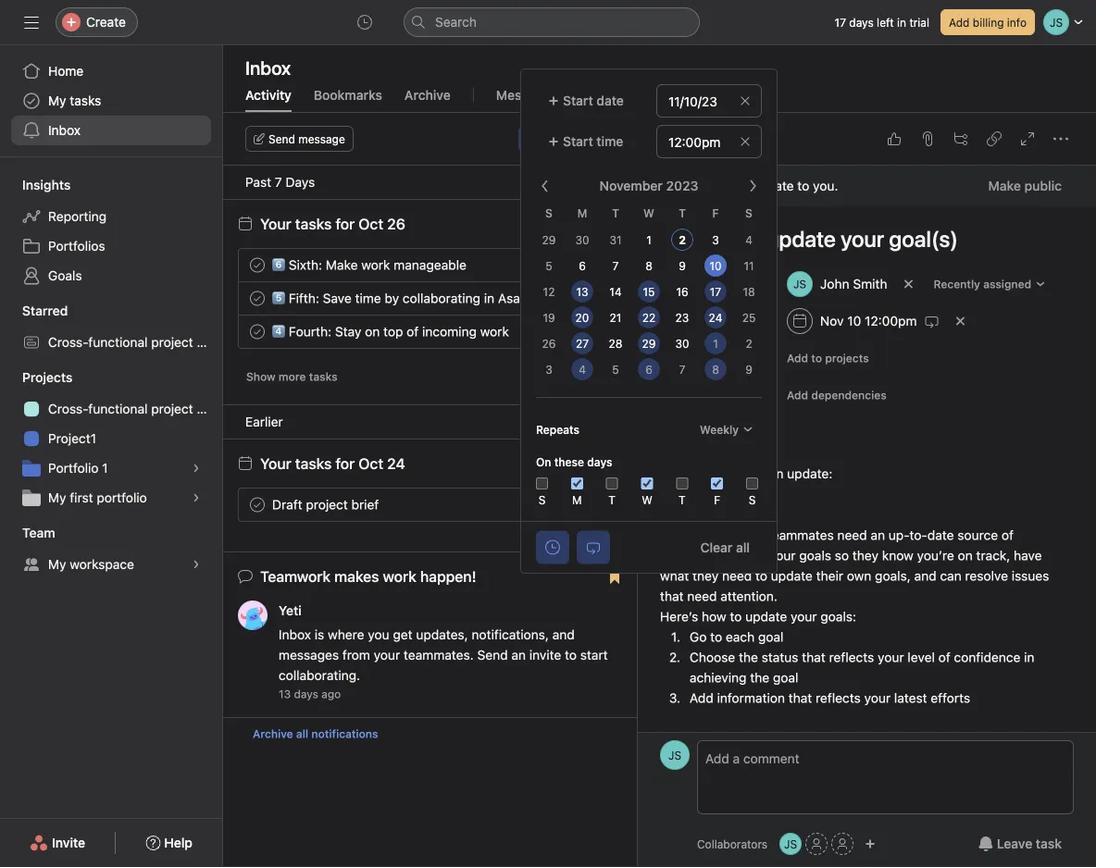 Task type: locate. For each thing, give the bounding box(es) containing it.
2 horizontal spatial in
[[1024, 650, 1035, 665]]

you left get
[[368, 627, 389, 643]]

S checkbox
[[536, 478, 548, 490], [746, 478, 758, 490]]

they up own
[[853, 548, 879, 563]]

john smith button
[[779, 268, 896, 301]]

0 vertical spatial on
[[365, 324, 380, 339]]

0 vertical spatial cross-
[[48, 335, 88, 350]]

0 horizontal spatial 7
[[613, 260, 619, 273]]

ago
[[321, 688, 341, 701]]

goal up status
[[758, 630, 784, 645]]

t down t checkbox
[[679, 493, 686, 506]]

remove from bookmarks image
[[572, 574, 587, 589]]

work up by
[[361, 257, 390, 273]]

17 for 17
[[710, 286, 721, 299]]

1 vertical spatial start
[[563, 134, 593, 149]]

2 for from the top
[[336, 455, 355, 473]]

an left 'update:'
[[769, 466, 784, 481]]

t down 2023
[[679, 206, 686, 219]]

0 vertical spatial 6
[[579, 260, 586, 273]]

js right collaborators
[[784, 838, 797, 851]]

3 my from the top
[[48, 557, 66, 572]]

2 oct from the top
[[359, 455, 383, 473]]

days inside yeti inbox is where you get updates, notifications, and messages from your teammates. send an invite to start collaborating. 13 days ago
[[294, 688, 318, 701]]

trial
[[910, 16, 930, 29]]

your for your tasks for oct 24
[[260, 455, 291, 473]]

completed checkbox left draft
[[246, 494, 268, 516]]

goal down status
[[773, 670, 798, 686]]

send left message
[[268, 132, 295, 145]]

archive all notifications button
[[223, 718, 637, 750]]

0 vertical spatial 3
[[712, 234, 719, 247]]

see details, my workspace image
[[191, 559, 202, 570]]

days up t option
[[587, 456, 612, 468]]

1 vertical spatial send
[[477, 648, 508, 663]]

Completed checkbox
[[246, 254, 268, 276], [246, 287, 268, 310], [246, 321, 268, 343], [246, 494, 268, 516]]

1 plan from the top
[[197, 335, 222, 350]]

latest
[[894, 691, 927, 706]]

1 vertical spatial all
[[296, 728, 308, 741]]

send
[[268, 132, 295, 145], [477, 648, 508, 663]]

search
[[435, 14, 477, 30]]

m down the m option
[[572, 493, 582, 506]]

for up "draft project brief"
[[336, 455, 355, 473]]

they down clear
[[693, 568, 719, 584]]

2 my from the top
[[48, 490, 66, 506]]

show more tasks button
[[238, 364, 346, 390]]

0 vertical spatial and
[[742, 528, 764, 543]]

1 down project1 link
[[102, 461, 108, 476]]

info
[[1007, 16, 1027, 29]]

the
[[739, 650, 758, 665], [750, 670, 770, 686]]

1 cross- from the top
[[48, 335, 88, 350]]

draft
[[272, 497, 302, 512]]

0 horizontal spatial task
[[711, 178, 736, 194]]

start inside button
[[563, 93, 593, 108]]

Due date text field
[[656, 84, 762, 118]]

smith
[[853, 276, 887, 292]]

cross-functional project plan inside projects element
[[48, 401, 222, 417]]

1 vertical spatial of
[[1002, 528, 1014, 543]]

1 my from the top
[[48, 93, 66, 108]]

task inside button
[[1036, 837, 1062, 852]]

task right this
[[841, 752, 866, 767]]

these up the m option
[[554, 456, 584, 468]]

1 horizontal spatial 13
[[576, 286, 588, 299]]

0 horizontal spatial 2
[[679, 234, 686, 247]]

0 vertical spatial m
[[577, 206, 587, 219]]

completed checkbox for 6️⃣
[[246, 254, 268, 276]]

project
[[151, 335, 193, 350], [151, 401, 193, 417], [306, 497, 348, 512]]

need
[[736, 466, 766, 481], [837, 528, 867, 543], [722, 568, 752, 584], [687, 589, 717, 604]]

0 vertical spatial goal
[[758, 630, 784, 645]]

you down members
[[905, 752, 927, 767]]

insights
[[22, 177, 71, 193]]

project1 link
[[11, 424, 211, 454]]

start inside button
[[563, 134, 593, 149]]

need up "how"
[[687, 589, 717, 604]]

1 s checkbox from the left
[[536, 478, 548, 490]]

all for clear
[[736, 540, 750, 555]]

completed image left draft
[[246, 494, 268, 516]]

1 horizontal spatial they
[[853, 548, 879, 563]]

tasks inside button
[[309, 370, 338, 383]]

is
[[740, 178, 749, 194], [315, 627, 324, 643]]

2 vertical spatial in
[[1024, 650, 1035, 665]]

time left by
[[355, 291, 381, 306]]

0 vertical spatial 13
[[576, 286, 588, 299]]

5 down 28
[[612, 363, 619, 376]]

2 horizontal spatial days
[[849, 16, 874, 29]]

0 horizontal spatial you
[[368, 627, 389, 643]]

show more tasks
[[246, 370, 338, 383]]

0 horizontal spatial date
[[597, 93, 624, 108]]

information down achieving at bottom
[[717, 691, 785, 706]]

inbox link
[[11, 116, 211, 145]]

0 vertical spatial projects
[[660, 351, 711, 367]]

starred
[[22, 303, 68, 318]]

0 vertical spatial 1
[[646, 234, 652, 247]]

information down stakeholders
[[660, 548, 728, 563]]

date inside 'stakeholders and teammates need an up-to-date source of information about your goals so they know you're on track, have what they need to update their own goals, and can resolve issues that need attention. here's how to update your goals: go to each goal choose the status that reflects your level of confidence in achieving the goal add information that reflects your latest efforts'
[[928, 528, 954, 543]]

of
[[407, 324, 419, 339], [1002, 528, 1014, 543], [939, 650, 951, 665]]

10 right nov on the right top of page
[[847, 313, 861, 329]]

tasks right more
[[309, 370, 338, 383]]

my down home
[[48, 93, 66, 108]]

m
[[577, 206, 587, 219], [572, 493, 582, 506]]

1 vertical spatial 24
[[387, 455, 405, 473]]

tasks up sixth:
[[295, 215, 332, 233]]

plan for cross-functional project plan link in 'starred' element
[[197, 335, 222, 350]]

completed checkbox left the 4️⃣
[[246, 321, 268, 343]]

completed image
[[246, 321, 268, 343]]

an inside yeti inbox is where you get updates, notifications, and messages from your teammates. send an invite to start collaborating. 13 days ago
[[511, 648, 526, 663]]

0 horizontal spatial 6
[[579, 260, 586, 273]]

1 vertical spatial 29
[[642, 337, 656, 350]]

task for this
[[711, 178, 736, 194]]

your down get
[[374, 648, 400, 663]]

1 vertical spatial in
[[484, 291, 495, 306]]

1 vertical spatial 26
[[542, 337, 556, 350]]

6
[[579, 260, 586, 273], [645, 363, 653, 376]]

2 completed image from the top
[[246, 287, 268, 310]]

13 up 20
[[576, 286, 588, 299]]

send inside button
[[268, 132, 295, 145]]

4 completed checkbox from the top
[[246, 494, 268, 516]]

2 completed checkbox from the top
[[246, 287, 268, 310]]

cross- up project1 at the left of page
[[48, 401, 88, 417]]

top
[[383, 324, 403, 339]]

archive for archive
[[404, 87, 451, 103]]

add for projects
[[787, 352, 808, 365]]

completed image for 6️⃣
[[246, 254, 268, 276]]

reflects up goal's
[[816, 691, 861, 706]]

make inside button
[[988, 178, 1021, 194]]

oct up "brief" at bottom
[[359, 455, 383, 473]]

cross-functional project plan inside 'starred' element
[[48, 335, 222, 350]]

clear due date image
[[740, 95, 751, 106]]

12:00pm
[[865, 313, 917, 329]]

your inside yeti inbox is where you get updates, notifications, and messages from your teammates. send an invite to start collaborating. 13 days ago
[[374, 648, 400, 663]]

1 horizontal spatial 6
[[645, 363, 653, 376]]

0 horizontal spatial js
[[668, 749, 681, 762]]

archive left "notifications"
[[253, 728, 293, 741]]

1
[[646, 234, 652, 247], [713, 337, 718, 350], [102, 461, 108, 476]]

to right go
[[710, 630, 722, 645]]

w down november 2023
[[644, 206, 654, 219]]

recently assigned button
[[925, 271, 1055, 297]]

completed checkbox left 5️⃣
[[246, 287, 268, 310]]

29 up 12
[[542, 234, 556, 247]]

inbox inside yeti inbox is where you get updates, notifications, and messages from your teammates. send an invite to start collaborating. 13 days ago
[[279, 627, 311, 643]]

projects inside it's time to update your goal(s) dialog
[[660, 351, 711, 367]]

1 for from the top
[[336, 215, 355, 233]]

my inside the teams element
[[48, 557, 66, 572]]

0 vertical spatial 2
[[679, 234, 686, 247]]

13
[[576, 286, 588, 299], [279, 688, 291, 701]]

1 vertical spatial cross-functional project plan link
[[11, 394, 222, 424]]

js for the topmost js button
[[668, 749, 681, 762]]

in inside 'stakeholders and teammates need an up-to-date source of information about your goals so they know you're on track, have what they need to update their own goals, and can resolve issues that need attention. here's how to update your goals: go to each goal choose the status that reflects your level of confidence in achieving the goal add information that reflects your latest efforts'
[[1024, 650, 1035, 665]]

g1
[[712, 487, 727, 502]]

an left up-
[[871, 528, 885, 543]]

plan inside projects element
[[197, 401, 222, 417]]

task right leave
[[1036, 837, 1062, 852]]

1 horizontal spatial all
[[736, 540, 750, 555]]

reflects down goals:
[[829, 650, 874, 665]]

1 completed image from the top
[[246, 254, 268, 276]]

1 horizontal spatial in
[[897, 16, 906, 29]]

5 up 12
[[546, 260, 552, 273]]

for for 24
[[336, 455, 355, 473]]

1 functional from the top
[[88, 335, 148, 350]]

1 cross-functional project plan from the top
[[48, 335, 222, 350]]

2 vertical spatial of
[[939, 650, 951, 665]]

my tasks link
[[11, 86, 211, 116]]

0 vertical spatial 8
[[645, 260, 653, 273]]

tasks inside global element
[[70, 93, 101, 108]]

1 vertical spatial my
[[48, 490, 66, 506]]

these
[[554, 456, 584, 468], [660, 752, 693, 767]]

21
[[610, 312, 622, 325]]

10 inside dropdown button
[[847, 313, 861, 329]]

9
[[679, 260, 686, 273], [745, 363, 753, 376]]

to-
[[910, 528, 928, 543]]

projects up project1 at the left of page
[[22, 370, 73, 385]]

completed image for 5️⃣
[[246, 287, 268, 310]]

start time button
[[536, 125, 642, 158]]

cross-functional project plan link down goals "link" at the left top
[[11, 328, 222, 357]]

0 horizontal spatial 8
[[645, 260, 653, 273]]

0 vertical spatial completed image
[[246, 254, 268, 276]]

teams element
[[0, 517, 222, 583]]

information
[[660, 548, 728, 563], [717, 691, 785, 706]]

Due time text field
[[656, 125, 762, 158]]

these inside we'll send a notification to each goal's members after you make these changes. complete this task when you are done.
[[660, 752, 693, 767]]

2 vertical spatial task
[[1036, 837, 1062, 852]]

private
[[753, 178, 794, 194]]

remove assignee image
[[903, 279, 914, 290]]

messages
[[496, 87, 558, 103]]

about
[[732, 548, 766, 563]]

cross- down "starred"
[[48, 335, 88, 350]]

add left projects on the right of page
[[787, 352, 808, 365]]

starred element
[[0, 294, 222, 361]]

goals inside 'stakeholders and teammates need an up-to-date source of information about your goals so they know you're on track, have what they need to update their own goals, and can resolve issues that need attention. here's how to update your goals: go to each goal choose the status that reflects your level of confidence in achieving the goal add information that reflects your latest efforts'
[[799, 548, 831, 563]]

choose
[[690, 650, 735, 665]]

0 horizontal spatial 3
[[546, 363, 553, 376]]

js button left the send
[[660, 741, 690, 770]]

1 vertical spatial functional
[[88, 401, 148, 417]]

1 right 31
[[646, 234, 652, 247]]

your for your tasks for oct 26
[[260, 215, 291, 233]]

1 horizontal spatial on
[[958, 548, 973, 563]]

js for rightmost js button
[[784, 838, 797, 851]]

1 horizontal spatial time
[[597, 134, 624, 149]]

add subtask image
[[954, 131, 968, 146]]

1 down due date
[[713, 337, 718, 350]]

of right top
[[407, 324, 419, 339]]

i've
[[561, 87, 583, 103]]

repeats image
[[924, 314, 939, 329]]

0 horizontal spatial 24
[[387, 455, 405, 473]]

teammates.
[[404, 648, 474, 663]]

set to repeat image
[[586, 540, 601, 555]]

plan inside 'starred' element
[[197, 335, 222, 350]]

completed image for draft
[[246, 494, 268, 516]]

my for my tasks
[[48, 93, 66, 108]]

0 vertical spatial date
[[597, 93, 624, 108]]

you right after
[[984, 731, 1005, 747]]

projects button
[[0, 368, 73, 387]]

1 vertical spatial work
[[480, 324, 509, 339]]

to up this
[[806, 731, 818, 747]]

add down 'add to projects'
[[787, 389, 808, 402]]

0 horizontal spatial s checkbox
[[536, 478, 548, 490]]

is for private
[[740, 178, 749, 194]]

f down the f option
[[714, 493, 720, 506]]

tasks for your tasks for oct 26
[[295, 215, 332, 233]]

0 horizontal spatial 17
[[710, 286, 721, 299]]

14
[[610, 286, 622, 299]]

0 vertical spatial js button
[[660, 741, 690, 770]]

each down "how"
[[726, 630, 755, 645]]

bookmarks
[[314, 87, 382, 103]]

portfolio
[[97, 490, 147, 506]]

2 cross-functional project plan from the top
[[48, 401, 222, 417]]

send inside yeti inbox is where you get updates, notifications, and messages from your teammates. send an invite to start collaborating. 13 days ago
[[477, 648, 508, 663]]

plan left completed image
[[197, 335, 222, 350]]

10
[[710, 260, 722, 273], [847, 313, 861, 329]]

functional up project1 link
[[88, 401, 148, 417]]

project for second cross-functional project plan link
[[151, 401, 193, 417]]

on inside 'stakeholders and teammates need an up-to-date source of information about your goals so they know you're on track, have what they need to update their own goals, and can resolve issues that need attention. here's how to update your goals: go to each goal choose the status that reflects your level of confidence in achieving the goal add information that reflects your latest efforts'
[[958, 548, 973, 563]]

nov
[[820, 313, 844, 329]]

3 completed image from the top
[[246, 494, 268, 516]]

1 inside projects element
[[102, 461, 108, 476]]

you're
[[917, 548, 954, 563]]

4️⃣
[[272, 324, 285, 339]]

add or remove collaborators image
[[865, 839, 876, 850]]

2 vertical spatial you
[[905, 752, 927, 767]]

6️⃣
[[272, 257, 285, 273]]

remove image
[[740, 136, 751, 147]]

completed image left the 6️⃣
[[246, 254, 268, 276]]

goals up g1
[[700, 466, 732, 481]]

these down we'll
[[660, 752, 693, 767]]

M checkbox
[[571, 478, 583, 490]]

7 days
[[275, 175, 315, 190]]

6 up 20
[[579, 260, 586, 273]]

30
[[575, 234, 589, 247], [675, 337, 689, 350]]

2 start from the top
[[563, 134, 593, 149]]

2 cross- from the top
[[48, 401, 88, 417]]

0 horizontal spatial each
[[726, 630, 755, 645]]

9 up assignee
[[679, 260, 686, 273]]

assigned
[[983, 278, 1032, 291]]

1 vertical spatial and
[[914, 568, 937, 584]]

tasks for your tasks for oct 24
[[295, 455, 332, 473]]

s down these goals need an update:
[[749, 493, 756, 506]]

on left top
[[365, 324, 380, 339]]

days
[[849, 16, 874, 29], [587, 456, 612, 468], [294, 688, 318, 701]]

0 horizontal spatial 9
[[679, 260, 686, 273]]

0 vertical spatial these
[[554, 456, 584, 468]]

11
[[744, 260, 754, 273]]

that down what
[[660, 589, 684, 604]]

1 horizontal spatial 17
[[835, 16, 846, 29]]

3 down 19
[[546, 363, 553, 376]]

the left status
[[739, 650, 758, 665]]

have
[[1014, 548, 1042, 563]]

15
[[643, 286, 655, 299]]

s down next month image on the top of page
[[745, 206, 753, 219]]

T checkbox
[[606, 478, 618, 490]]

0 vertical spatial they
[[853, 548, 879, 563]]

0 horizontal spatial 1
[[102, 461, 108, 476]]

1 vertical spatial the
[[750, 670, 770, 686]]

portfolio
[[48, 461, 99, 476]]

status
[[762, 650, 798, 665]]

in right 'left' in the right top of the page
[[897, 16, 906, 29]]

all for archive
[[296, 728, 308, 741]]

8
[[645, 260, 653, 273], [712, 363, 719, 376]]

archive inside button
[[253, 728, 293, 741]]

2 plan from the top
[[197, 401, 222, 417]]

0 horizontal spatial they
[[693, 568, 719, 584]]

2 cross-functional project plan link from the top
[[11, 394, 222, 424]]

2 horizontal spatial an
[[871, 528, 885, 543]]

0 vertical spatial 26
[[387, 215, 405, 233]]

completed checkbox for draft
[[246, 494, 268, 516]]

1 horizontal spatial archive
[[404, 87, 451, 103]]

17 for 17 days left in trial
[[835, 16, 846, 29]]

update left their
[[771, 568, 813, 584]]

and inside yeti inbox is where you get updates, notifications, and messages from your teammates. send an invite to start collaborating. 13 days ago
[[552, 627, 575, 643]]

1 vertical spatial for
[[336, 455, 355, 473]]

my inside projects element
[[48, 490, 66, 506]]

3 completed checkbox from the top
[[246, 321, 268, 343]]

1 cross-functional project plan link from the top
[[11, 328, 222, 357]]

is inside it's time to update your goal(s) dialog
[[740, 178, 749, 194]]

an inside 'stakeholders and teammates need an up-to-date source of information about your goals so they know you're on track, have what they need to update their own goals, and can resolve issues that need attention. here's how to update your goals: go to each goal choose the status that reflects your level of confidence in achieving the goal add information that reflects your latest efforts'
[[871, 528, 885, 543]]

js button right collaborators
[[780, 833, 802, 855]]

8 up dependencies
[[712, 363, 719, 376]]

my for my workspace
[[48, 557, 66, 572]]

previous month image
[[538, 179, 553, 194]]

it's time to update your goal(s) dialog
[[638, 113, 1096, 868]]

20
[[576, 312, 589, 325]]

1 horizontal spatial 30
[[675, 337, 689, 350]]

1 vertical spatial 13
[[279, 688, 291, 701]]

start for start date
[[563, 93, 593, 108]]

all inside button
[[736, 540, 750, 555]]

1 vertical spatial completed image
[[246, 287, 268, 310]]

2 your from the top
[[260, 455, 291, 473]]

1 start from the top
[[563, 93, 593, 108]]

projects down due date
[[660, 351, 711, 367]]

2 horizontal spatial 1
[[713, 337, 718, 350]]

2 s checkbox from the left
[[746, 478, 758, 490]]

stay
[[335, 324, 361, 339]]

2 up assignee
[[679, 234, 686, 247]]

0 horizontal spatial 29
[[542, 234, 556, 247]]

completed image
[[246, 254, 268, 276], [246, 287, 268, 310], [246, 494, 268, 516]]

my left first
[[48, 490, 66, 506]]

project inside 'starred' element
[[151, 335, 193, 350]]

my first portfolio
[[48, 490, 147, 506]]

t
[[612, 206, 619, 219], [679, 206, 686, 219], [609, 493, 616, 506], [679, 493, 686, 506]]

portfolios link
[[11, 231, 211, 261]]

of up track,
[[1002, 528, 1014, 543]]

2 functional from the top
[[88, 401, 148, 417]]

1 vertical spatial you
[[984, 731, 1005, 747]]

tasks down home
[[70, 93, 101, 108]]

project left "brief" at bottom
[[306, 497, 348, 512]]

each up this
[[822, 731, 851, 747]]

add inside 'stakeholders and teammates need an up-to-date source of information about your goals so they know you're on track, have what they need to update their own goals, and can resolve issues that need attention. here's how to update your goals: go to each goal choose the status that reflects your level of confidence in achieving the goal add information that reflects your latest efforts'
[[690, 691, 714, 706]]

all left "notifications"
[[296, 728, 308, 741]]

add billing info button
[[941, 9, 1035, 35]]

each inside 'stakeholders and teammates need an up-to-date source of information about your goals so they know you're on track, have what they need to update their own goals, and can resolve issues that need attention. here's how to update your goals: go to each goal choose the status that reflects your level of confidence in achieving the goal add information that reflects your latest efforts'
[[726, 630, 755, 645]]

date right i've
[[597, 93, 624, 108]]

1 your from the top
[[260, 215, 291, 233]]

7 up dependencies
[[679, 363, 686, 376]]

add dependencies button
[[779, 382, 895, 408]]

more actions image
[[543, 574, 557, 589]]

november 2023 button
[[588, 169, 729, 203]]

0 horizontal spatial archive
[[253, 728, 293, 741]]

to left projects on the right of page
[[811, 352, 822, 365]]

oct for 26
[[359, 215, 383, 233]]

my inside global element
[[48, 93, 66, 108]]

add dependencies
[[787, 389, 887, 402]]

0 vertical spatial time
[[597, 134, 624, 149]]

1 oct from the top
[[359, 215, 383, 233]]

Task Name text field
[[647, 218, 1074, 260]]

make
[[988, 178, 1021, 194], [326, 257, 358, 273]]

1 horizontal spatial 29
[[642, 337, 656, 350]]

that down status
[[789, 691, 812, 706]]

make public button
[[976, 169, 1074, 203]]

main content
[[638, 166, 1096, 868]]

attention.
[[721, 589, 778, 604]]

1 horizontal spatial goals
[[799, 548, 831, 563]]

0 vertical spatial 30
[[575, 234, 589, 247]]

1 vertical spatial update
[[745, 609, 787, 624]]

your left latest
[[864, 691, 891, 706]]

13 down collaborating.
[[279, 688, 291, 701]]

1 vertical spatial 17
[[710, 286, 721, 299]]

all inside button
[[296, 728, 308, 741]]

2 vertical spatial 1
[[102, 461, 108, 476]]

0 vertical spatial goals
[[700, 466, 732, 481]]

7 up 14
[[613, 260, 619, 273]]

m down start time button
[[577, 206, 587, 219]]

5
[[546, 260, 552, 273], [612, 363, 619, 376]]

2 vertical spatial an
[[511, 648, 526, 663]]

description document
[[640, 464, 1074, 770]]

update down attention.
[[745, 609, 787, 624]]

on these days
[[536, 456, 612, 468]]

0 vertical spatial plan
[[197, 335, 222, 350]]

is inside yeti inbox is where you get updates, notifications, and messages from your teammates. send an invite to start collaborating. 13 days ago
[[315, 627, 324, 643]]

12
[[543, 286, 555, 299]]

W checkbox
[[641, 478, 653, 490]]

w down w option
[[642, 493, 653, 506]]

0 vertical spatial your
[[260, 215, 291, 233]]

your up the 6️⃣
[[260, 215, 291, 233]]

0 vertical spatial 4
[[745, 234, 753, 247]]

s checkbox right g1 link
[[746, 478, 758, 490]]

inbox up activity
[[245, 56, 291, 78]]

project up see details, portfolio 1 image
[[151, 401, 193, 417]]

1 vertical spatial js button
[[780, 833, 802, 855]]

your tasks for oct 26
[[260, 215, 405, 233]]

functional
[[88, 335, 148, 350], [88, 401, 148, 417]]

1 vertical spatial on
[[958, 548, 973, 563]]

functional down goals "link" at the left top
[[88, 335, 148, 350]]

1 completed checkbox from the top
[[246, 254, 268, 276]]

T checkbox
[[676, 478, 688, 490]]

to inside we'll send a notification to each goal's members after you make these changes. complete this task when you are done.
[[806, 731, 818, 747]]



Task type: describe. For each thing, give the bounding box(es) containing it.
my for my first portfolio
[[48, 490, 66, 506]]

0 vertical spatial reflects
[[829, 650, 874, 665]]

to up attention.
[[755, 568, 767, 584]]

add time image
[[545, 540, 560, 555]]

1 horizontal spatial days
[[587, 456, 612, 468]]

each inside we'll send a notification to each goal's members after you make these changes. complete this task when you are done.
[[822, 731, 851, 747]]

1 vertical spatial reflects
[[816, 691, 861, 706]]

portfolio 1
[[48, 461, 108, 476]]

home
[[48, 63, 84, 79]]

0 vertical spatial w
[[644, 206, 654, 219]]

0 vertical spatial f
[[712, 206, 719, 219]]

projects inside dropdown button
[[22, 370, 73, 385]]

1 vertical spatial 3
[[546, 363, 553, 376]]

to inside yeti inbox is where you get updates, notifications, and messages from your teammates. send an invite to start collaborating. 13 days ago
[[565, 648, 577, 663]]

messages i've sent link
[[496, 87, 613, 112]]

leave task button
[[966, 828, 1074, 861]]

t up 31
[[612, 206, 619, 219]]

0 horizontal spatial goals
[[700, 466, 732, 481]]

0 vertical spatial 10
[[710, 260, 722, 273]]

reporting
[[48, 209, 107, 224]]

start for start time
[[563, 134, 593, 149]]

these
[[660, 466, 697, 481]]

13 inside yeti inbox is where you get updates, notifications, and messages from your teammates. send an invite to start collaborating. 13 days ago
[[279, 688, 291, 701]]

for for 26
[[336, 215, 355, 233]]

task inside we'll send a notification to each goal's members after you make these changes. complete this task when you are done.
[[841, 752, 866, 767]]

november 2023
[[600, 178, 698, 194]]

t down t option
[[609, 493, 616, 506]]

clear all button
[[688, 531, 762, 564]]

go
[[690, 630, 707, 645]]

send
[[693, 731, 722, 747]]

on
[[536, 456, 551, 468]]

send message button
[[245, 126, 353, 152]]

need right the f option
[[736, 466, 766, 481]]

your down the teammates
[[769, 548, 796, 563]]

stakeholders and teammates need an up-to-date source of information about your goals so they know you're on track, have what they need to update their own goals, and can resolve issues that need attention. here's how to update your goals: go to each goal choose the status that reflects your level of confidence in achieving the goal add information that reflects your latest efforts
[[660, 528, 1053, 706]]

your left goals:
[[791, 609, 817, 624]]

1 horizontal spatial 26
[[542, 337, 556, 350]]

1 horizontal spatial 3
[[712, 234, 719, 247]]

0 horizontal spatial 26
[[387, 215, 405, 233]]

your tasks for oct 26 link
[[260, 215, 405, 233]]

clear
[[700, 540, 733, 555]]

plan for second cross-functional project plan link
[[197, 401, 222, 417]]

this
[[682, 178, 708, 194]]

oct for 24
[[359, 455, 383, 473]]

mark complete
[[683, 132, 761, 145]]

this task is private to you.
[[682, 178, 838, 194]]

efforts
[[931, 691, 970, 706]]

asana
[[498, 291, 535, 306]]

nov 10 12:00pm button
[[779, 305, 948, 338]]

are
[[931, 752, 949, 767]]

completed checkbox for 5️⃣
[[246, 287, 268, 310]]

yeti
[[279, 603, 302, 618]]

cross- inside projects element
[[48, 401, 88, 417]]

functional inside 'starred' element
[[88, 335, 148, 350]]

activity link
[[245, 87, 292, 112]]

0 likes. click to like this task image
[[887, 131, 902, 146]]

s down "on"
[[539, 493, 546, 506]]

2 vertical spatial that
[[789, 691, 812, 706]]

next month image
[[745, 179, 760, 194]]

1 horizontal spatial js button
[[780, 833, 802, 855]]

1 vertical spatial they
[[693, 568, 719, 584]]

create
[[86, 14, 126, 30]]

search button
[[404, 7, 700, 37]]

history image
[[357, 15, 372, 30]]

notification
[[736, 731, 803, 747]]

global element
[[0, 45, 222, 156]]

archive notification image
[[602, 574, 617, 589]]

your left level
[[878, 650, 904, 665]]

my workspace
[[48, 557, 134, 572]]

1 horizontal spatial and
[[742, 528, 764, 543]]

how
[[702, 609, 726, 624]]

your tasks for oct 24 link
[[260, 455, 405, 473]]

1 horizontal spatial 4
[[745, 234, 753, 247]]

their
[[816, 568, 843, 584]]

work happen!
[[383, 568, 476, 586]]

add for 17 days left in trial
[[949, 16, 970, 29]]

archive for archive all notifications
[[253, 728, 293, 741]]

we'll send a notification to each goal's members after you make these changes. complete this task when you are done.
[[660, 731, 1044, 767]]

0 vertical spatial of
[[407, 324, 419, 339]]

1 horizontal spatial 1
[[646, 234, 652, 247]]

1 vertical spatial m
[[572, 493, 582, 506]]

my workspace link
[[11, 550, 211, 580]]

first
[[70, 490, 93, 506]]

functional inside projects element
[[88, 401, 148, 417]]

repeats image
[[924, 314, 939, 329]]

0 horizontal spatial time
[[355, 291, 381, 306]]

changes.
[[697, 752, 751, 767]]

up-
[[889, 528, 910, 543]]

need down about
[[722, 568, 752, 584]]

projects element
[[0, 361, 222, 517]]

2 horizontal spatial you
[[984, 731, 1005, 747]]

leave task
[[997, 837, 1062, 852]]

1 vertical spatial that
[[802, 650, 826, 665]]

cross-functional project plan link inside 'starred' element
[[11, 328, 222, 357]]

inbox inside global element
[[48, 123, 81, 138]]

date inside button
[[597, 93, 624, 108]]

see details, my first portfolio image
[[191, 493, 202, 504]]

2 horizontal spatial of
[[1002, 528, 1014, 543]]

to left you.
[[797, 178, 809, 194]]

see details, portfolio 1 image
[[191, 463, 202, 474]]

main content containing this task is private to you.
[[638, 166, 1096, 868]]

past 7 days
[[245, 175, 315, 190]]

more actions for this task image
[[1054, 131, 1068, 146]]

clear due date image
[[955, 316, 966, 327]]

recently
[[934, 278, 980, 291]]

messages
[[279, 648, 339, 663]]

hide sidebar image
[[24, 15, 39, 30]]

project for cross-functional project plan link in 'starred' element
[[151, 335, 193, 350]]

0 horizontal spatial 5
[[546, 260, 552, 273]]

1 horizontal spatial work
[[480, 324, 509, 339]]

assignee
[[660, 276, 716, 292]]

0 vertical spatial inbox
[[245, 56, 291, 78]]

draft project brief
[[272, 497, 379, 512]]

fourth:
[[289, 324, 332, 339]]

goal's
[[854, 731, 889, 747]]

recently assigned
[[934, 278, 1032, 291]]

task for leave
[[1036, 837, 1062, 852]]

you.
[[813, 178, 838, 194]]

add for dependencies
[[787, 389, 808, 402]]

know
[[882, 548, 914, 563]]

0 vertical spatial 29
[[542, 234, 556, 247]]

workspace
[[70, 557, 134, 572]]

0 vertical spatial in
[[897, 16, 906, 29]]

6️⃣ sixth: make work manageable
[[272, 257, 467, 273]]

5️⃣ fifth: save time by collaborating in asana
[[272, 291, 535, 306]]

repeats
[[536, 423, 580, 436]]

1 vertical spatial 7
[[679, 363, 686, 376]]

here's
[[660, 609, 698, 624]]

my first portfolio link
[[11, 483, 211, 513]]

invite button
[[18, 827, 97, 860]]

left
[[877, 16, 894, 29]]

add to projects button
[[779, 345, 877, 371]]

F checkbox
[[711, 478, 723, 490]]

1 vertical spatial 6
[[645, 363, 653, 376]]

0 vertical spatial the
[[739, 650, 758, 665]]

clear all
[[700, 540, 750, 555]]

0 vertical spatial update
[[771, 568, 813, 584]]

2 horizontal spatial and
[[914, 568, 937, 584]]

sixth:
[[289, 257, 322, 273]]

is for where
[[315, 627, 324, 643]]

make public
[[988, 178, 1062, 194]]

teamwork makes work happen!
[[260, 568, 476, 586]]

25
[[742, 312, 756, 325]]

1 vertical spatial f
[[714, 493, 720, 506]]

team
[[22, 525, 55, 541]]

makes
[[334, 568, 379, 586]]

attachments: add a file to this task, it's time to update your goal(s) image
[[920, 131, 935, 146]]

due date
[[660, 313, 715, 329]]

can
[[940, 568, 962, 584]]

sent
[[586, 87, 613, 103]]

1 vertical spatial 2
[[746, 337, 752, 350]]

completed checkbox for 4️⃣
[[246, 321, 268, 343]]

1 vertical spatial goal
[[773, 670, 798, 686]]

0 horizontal spatial 4
[[579, 363, 586, 376]]

19
[[543, 312, 555, 325]]

start date
[[563, 93, 624, 108]]

john smith
[[820, 276, 887, 292]]

after
[[952, 731, 980, 747]]

0 vertical spatial that
[[660, 589, 684, 604]]

0 vertical spatial days
[[849, 16, 874, 29]]

0 vertical spatial an
[[769, 466, 784, 481]]

collaborating.
[[279, 668, 360, 683]]

description
[[660, 431, 731, 446]]

leave
[[997, 837, 1033, 852]]

need up so
[[837, 528, 867, 543]]

1 vertical spatial make
[[326, 257, 358, 273]]

team button
[[0, 524, 55, 543]]

you inside yeti inbox is where you get updates, notifications, and messages from your teammates. send an invite to start collaborating. 13 days ago
[[368, 627, 389, 643]]

0 vertical spatial 24
[[709, 312, 723, 325]]

1 horizontal spatial 8
[[712, 363, 719, 376]]

1 vertical spatial w
[[642, 493, 653, 506]]

1 horizontal spatial of
[[939, 650, 951, 665]]

achieving
[[690, 670, 747, 686]]

2 vertical spatial project
[[306, 497, 348, 512]]

insights element
[[0, 169, 222, 294]]

cross- inside 'starred' element
[[48, 335, 88, 350]]

g1 button
[[690, 485, 735, 504]]

1 vertical spatial 5
[[612, 363, 619, 376]]

copy task link image
[[987, 131, 1002, 146]]

done.
[[953, 752, 987, 767]]

search list box
[[404, 7, 700, 37]]

1 vertical spatial information
[[717, 691, 785, 706]]

0 vertical spatial information
[[660, 548, 728, 563]]

portfolios
[[48, 238, 105, 254]]

1 horizontal spatial 9
[[745, 363, 753, 376]]

to right "how"
[[730, 609, 742, 624]]

1 vertical spatial 1
[[713, 337, 718, 350]]

16
[[676, 286, 688, 299]]

help button
[[134, 827, 205, 860]]

to inside button
[[811, 352, 822, 365]]

full screen image
[[1020, 131, 1035, 146]]

time inside start time button
[[597, 134, 624, 149]]

0 vertical spatial work
[[361, 257, 390, 273]]

s down previous month image at the top of the page
[[545, 206, 553, 219]]

incoming
[[422, 324, 477, 339]]

tasks for my tasks
[[70, 93, 101, 108]]



Task type: vqa. For each thing, say whether or not it's contained in the screenshot.
the rightmost 17
yes



